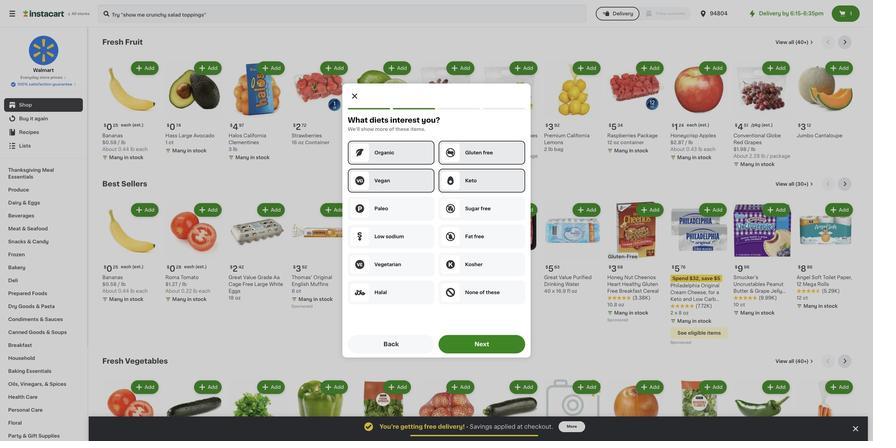 Task type: describe. For each thing, give the bounding box(es) containing it.
72
[[302, 124, 307, 128]]

2 inside premium california lemons 2 lb bag
[[544, 147, 547, 152]]

of inside "what diets interest you? we'll show more of these items."
[[389, 127, 394, 132]]

$0.58 for 0
[[102, 140, 117, 145]]

view all (40+) for vegetables
[[776, 359, 809, 364]]

2.28
[[750, 154, 760, 159]]

snacks & candy link
[[4, 235, 83, 248]]

purified
[[573, 275, 592, 280]]

$0.28 each (estimated) element
[[166, 262, 223, 274]]

oils, vinegars, & spices link
[[4, 378, 83, 391]]

more
[[375, 127, 388, 132]]

free inside 'treatment tracker modal' dialog
[[424, 424, 437, 430]]

free for gluten free
[[483, 150, 493, 155]]

save for 3
[[386, 276, 398, 281]]

1 item carousel region from the top
[[102, 35, 855, 172]]

personal care link
[[4, 404, 83, 417]]

42 inside lime 42 1 each
[[368, 133, 374, 138]]

/ inside honeycrisp apples $2.87 / lb about 0.43 lb each
[[685, 140, 688, 145]]

lb inside halos california clementines 3 lb
[[233, 147, 238, 152]]

• savings applied at checkout.
[[466, 424, 553, 430]]

meal
[[42, 168, 54, 173]]

$ inside $ 4 97
[[230, 124, 233, 128]]

cream
[[671, 290, 687, 295]]

dry
[[8, 304, 17, 309]]

96
[[744, 266, 750, 270]]

prepared foods
[[8, 291, 47, 296]]

produce
[[8, 188, 29, 192]]

3 for premium california lemons
[[548, 123, 554, 131]]

see eligible items
[[678, 331, 721, 336]]

large inside great value grade aa cage free large white eggs 18 oz
[[254, 282, 268, 287]]

lb inside premium california lemons 2 lb bag
[[549, 147, 553, 152]]

sodium
[[386, 234, 404, 239]]

$ inside $ 1 24
[[672, 124, 675, 128]]

$5 for 3
[[399, 276, 405, 281]]

eligible
[[688, 331, 706, 336]]

16 inside strawberries 16 oz container
[[292, 140, 297, 145]]

$ 3 88
[[356, 265, 371, 273]]

oils, vinegars, & spices
[[8, 382, 66, 387]]

smucker's uncrustables peanut butter & grape jelly sandwich
[[734, 275, 784, 301]]

12 inside $ 3 12
[[807, 124, 812, 128]]

1 horizontal spatial 8
[[679, 311, 682, 316]]

low sodium
[[375, 234, 404, 239]]

oz inside great value grade aa cage free large white eggs 18 oz
[[235, 296, 241, 301]]

oz inside beef chuck, ground, 80%/20% 16 oz
[[488, 289, 493, 294]]

red inside sun harvest seedless red grapes $2.18 / lb about 2.4 lb / package
[[418, 140, 428, 145]]

gluten free
[[465, 150, 493, 155]]

2 down lifestyle on the bottom of page
[[671, 311, 674, 316]]

package inside sun harvest seedless red grapes $2.18 / lb about 2.4 lb / package
[[451, 154, 472, 159]]

recipes link
[[4, 126, 83, 139]]

strawberries 16 oz container
[[292, 133, 330, 145]]

value for 5
[[559, 275, 572, 280]]

oz inside "great value purified drinking water 40 x 16.9 fl oz"
[[572, 289, 578, 294]]

applied
[[494, 424, 516, 430]]

philadelphia original cream cheese, for a keto and low carb lifestyle
[[671, 284, 720, 309]]

honeycrisp apples $2.87 / lb about 0.43 lb each
[[671, 133, 716, 152]]

sponsored badge image for honey nut cheerios heart healthy gluten free breakfast cereal
[[608, 319, 628, 323]]

1 vertical spatial essentials
[[26, 369, 51, 374]]

about inside honeycrisp apples $2.87 / lb about 0.43 lb each
[[671, 147, 685, 152]]

5 for $ 5 76
[[675, 265, 680, 273]]

halos
[[229, 133, 242, 138]]

$4.81 per package (estimated) element
[[481, 120, 539, 132]]

package for conventional globe red grapes $1.98 / lb about 2.28 lb / package
[[770, 154, 791, 159]]

about inside green seedless grapes bag $1.98 / lb about 2.43 lb / package
[[481, 154, 496, 159]]

angel
[[797, 275, 811, 280]]

product group containing 1
[[671, 60, 728, 162]]

great for 5
[[544, 275, 558, 280]]

12 inside the raspberries package 12 oz container
[[608, 140, 613, 145]]

original inside ritz fresh stacks original crackers
[[355, 290, 374, 295]]

view all (40+) button for fresh vegetables
[[773, 355, 817, 369]]

items.
[[411, 127, 426, 132]]

vegan
[[375, 178, 390, 183]]

1 inside button
[[850, 11, 852, 16]]

about inside sun harvest seedless red grapes $2.18 / lb about 2.4 lb / package
[[418, 154, 433, 159]]

(30+)
[[796, 182, 809, 187]]

grapes inside sun harvest seedless red grapes $2.18 / lb about 2.4 lb / package
[[429, 140, 446, 145]]

$5.23 per package (estimated) element
[[418, 120, 476, 132]]

personal
[[8, 408, 30, 413]]

sugar free
[[465, 206, 491, 211]]

view all (40+) for fruit
[[776, 40, 809, 45]]

value for 2
[[243, 275, 256, 280]]

meat
[[8, 227, 21, 231]]

spend $20, save $5
[[357, 276, 405, 281]]

add your shopping preferences element
[[343, 84, 531, 358]]

beverages
[[8, 214, 34, 218]]

/pkg inside $ 5 23 /pkg (est.)
[[436, 123, 446, 127]]

1 button
[[832, 5, 860, 22]]

keto inside philadelphia original cream cheese, for a keto and low carb lifestyle
[[671, 297, 682, 302]]

grapes inside green seedless grapes bag $1.98 / lb about 2.43 lb / package
[[520, 133, 538, 138]]

2.4
[[434, 154, 441, 159]]

english
[[292, 282, 309, 287]]

$1.98 for grapes
[[734, 147, 747, 152]]

0.44 for 0
[[118, 147, 129, 152]]

$ inside $ 5 63
[[546, 266, 548, 270]]

$ inside "$ 9 96"
[[735, 266, 738, 270]]

1 vertical spatial these
[[486, 290, 500, 295]]

$ 0 25 each (est.) for 0
[[104, 123, 144, 131]]

nut
[[625, 275, 633, 280]]

service type group
[[596, 7, 691, 20]]

great value grade aa cage free large white eggs 18 oz
[[229, 275, 283, 301]]

all for 8
[[789, 182, 795, 187]]

seedless inside sun harvest seedless red grapes $2.18 / lb about 2.4 lb / package
[[449, 133, 470, 138]]

all stores link
[[23, 4, 90, 23]]

bakery link
[[4, 261, 83, 274]]

each inside honeycrisp apples $2.87 / lb about 0.43 lb each
[[704, 147, 716, 152]]

thanksgiving meal essentials
[[8, 168, 54, 179]]

92 for thomas' original english muffins
[[302, 266, 307, 270]]

california for premium california lemons 2 lb bag
[[567, 133, 590, 138]]

prepared foods link
[[4, 287, 83, 300]]

a-
[[454, 275, 460, 280]]

store
[[40, 76, 50, 80]]

meat & seafood link
[[4, 222, 83, 235]]

package for green seedless grapes bag $1.98 / lb about 2.43 lb / package
[[518, 154, 538, 159]]

$ inside $ 0 33
[[356, 124, 359, 128]]

4 for $ 4 97
[[233, 123, 238, 131]]

3 all from the top
[[789, 359, 795, 364]]

sponsored badge image down "see"
[[671, 341, 691, 345]]

6:15-
[[791, 11, 804, 16]]

fresh inside ritz fresh stacks original crackers
[[365, 284, 379, 288]]

bananas $0.58 / lb about 0.44 lb each for 0
[[102, 133, 148, 152]]

view all (40+) button for fresh fruit
[[773, 35, 817, 49]]

25 for 0
[[113, 124, 118, 128]]

green
[[481, 133, 496, 138]]

beef chuck, ground, 80%/20% 16 oz
[[481, 275, 531, 294]]

conventional globe red grapes $1.98 / lb about 2.28 lb / package
[[734, 133, 791, 159]]

cheerios
[[635, 275, 656, 280]]

back button
[[348, 335, 435, 354]]

2 left 72
[[296, 123, 301, 131]]

grape
[[755, 289, 770, 294]]

organic
[[375, 150, 394, 155]]

see
[[678, 331, 687, 336]]

fat free
[[465, 234, 484, 239]]

$32,
[[690, 276, 701, 281]]

paper
[[418, 282, 432, 287]]

1 inside product group
[[675, 123, 678, 131]]

76
[[681, 266, 686, 270]]

$5 for 5
[[714, 276, 721, 281]]

shop
[[19, 103, 32, 107]]

back
[[384, 342, 399, 347]]

household link
[[4, 352, 83, 365]]

8 inside product group
[[801, 265, 807, 273]]

$ inside $ 3 88
[[356, 266, 359, 270]]

walmart logo image
[[28, 35, 59, 66]]

getting
[[401, 424, 423, 430]]

1 vertical spatial breakfast
[[8, 343, 32, 348]]

oz inside the raspberries package 12 oz container
[[614, 140, 620, 145]]

thomas'
[[292, 275, 312, 280]]

oz right 1.48
[[375, 304, 380, 309]]

22
[[422, 265, 433, 273]]

instacart logo image
[[23, 10, 64, 18]]

spend $32, save $5
[[673, 276, 721, 281]]

grapes inside conventional globe red grapes $1.98 / lb about 2.28 lb / package
[[745, 140, 762, 145]]

premium california lemons 2 lb bag
[[544, 133, 590, 152]]

/pkg (est.)
[[751, 123, 773, 127]]

care for personal care
[[31, 408, 43, 413]]

tomato
[[181, 275, 199, 280]]

buy it again link
[[4, 112, 83, 126]]

product group containing 22
[[418, 202, 476, 311]]

$ inside $ 3 68
[[609, 266, 612, 270]]

avocado
[[194, 133, 215, 138]]

checkout.
[[524, 424, 553, 430]]

$ 4 97
[[230, 123, 244, 131]]

condiments & sauces
[[8, 317, 63, 322]]

free inside great value grade aa cage free large white eggs 18 oz
[[243, 282, 253, 287]]

$0.58 for each (est.)
[[102, 282, 117, 287]]

0 horizontal spatial 8
[[355, 304, 358, 309]]

snacks & candy
[[8, 240, 49, 244]]

towels
[[433, 282, 450, 287]]

drinking
[[544, 282, 564, 287]]

each inside "roma tomato $1.27 / lb about 0.22 lb each"
[[199, 289, 211, 294]]

$ 3 68
[[609, 265, 623, 273]]

original for muffins
[[314, 275, 332, 280]]

$ inside "$ 5 76"
[[672, 266, 675, 270]]

$ 0 28 each (est.)
[[167, 265, 207, 273]]

5 for $ 5 23 /pkg (est.)
[[422, 123, 428, 131]]

4 for $ 4 51
[[738, 123, 744, 131]]

prices
[[50, 76, 63, 80]]

1 inside hass large avocado 1 ct
[[166, 140, 168, 145]]

/pkg inside $4.51 per package (estimated) element
[[751, 123, 761, 127]]

bananas $0.58 / lb about 0.44 lb each for each (est.)
[[102, 275, 148, 294]]

& left "soups"
[[46, 330, 50, 335]]

ground,
[[512, 275, 531, 280]]

18 inside great value grade aa cage free large white eggs 18 oz
[[229, 296, 234, 301]]

$ inside $ 5 34
[[609, 124, 612, 128]]

honey
[[608, 275, 624, 280]]

bananas for each (est.)
[[102, 275, 123, 280]]

candy
[[32, 240, 49, 244]]

treatment tracker modal dialog
[[89, 417, 868, 442]]

3 for jumbo cantaloupe
[[801, 123, 806, 131]]

2 item carousel region from the top
[[102, 177, 855, 349]]

lists
[[19, 144, 31, 148]]

$ inside $ 5 23 /pkg (est.)
[[419, 124, 422, 128]]

view all (30+) button
[[773, 177, 817, 191]]

$ 0 74
[[167, 123, 181, 131]]



Task type: locate. For each thing, give the bounding box(es) containing it.
0 vertical spatial 25
[[113, 124, 118, 128]]

view all (40+) button
[[773, 35, 817, 49], [773, 355, 817, 369]]

0 horizontal spatial gluten
[[465, 150, 482, 155]]

care inside health care link
[[26, 395, 38, 400]]

1 0.44 from the top
[[118, 147, 129, 152]]

0 vertical spatial care
[[26, 395, 38, 400]]

product group
[[102, 60, 160, 162], [166, 60, 223, 156], [229, 60, 286, 162], [292, 60, 350, 146], [355, 60, 413, 156], [418, 60, 476, 169], [481, 60, 539, 169], [544, 60, 602, 153], [608, 60, 665, 156], [671, 60, 728, 162], [734, 60, 792, 169], [797, 60, 855, 139], [102, 202, 160, 304], [166, 202, 223, 304], [229, 202, 286, 302], [292, 202, 350, 311], [355, 202, 413, 340], [418, 202, 476, 311], [481, 202, 539, 304], [544, 202, 602, 295], [608, 202, 665, 324], [671, 202, 728, 347], [734, 202, 792, 318], [797, 202, 855, 311], [102, 379, 160, 442], [166, 379, 223, 442], [229, 379, 286, 442], [292, 379, 350, 442], [355, 379, 413, 442], [418, 379, 476, 442], [481, 379, 539, 442], [544, 379, 602, 442], [608, 379, 665, 442], [671, 379, 728, 442], [734, 379, 792, 442], [797, 379, 855, 442]]

heart
[[608, 282, 621, 287]]

1 all from the top
[[789, 40, 795, 45]]

eggs inside great value grade aa cage free large white eggs 18 oz
[[229, 289, 241, 294]]

3 left 68
[[612, 265, 617, 273]]

1 horizontal spatial great
[[544, 275, 558, 280]]

2 $0.58 from the top
[[102, 282, 117, 287]]

0 vertical spatial view all (40+) button
[[773, 35, 817, 49]]

1 package from the left
[[518, 154, 538, 159]]

$1.98 down conventional
[[734, 147, 747, 152]]

gluten-
[[608, 255, 627, 259]]

0 vertical spatial large
[[179, 133, 192, 138]]

94804 button
[[699, 4, 740, 23]]

2 package from the left
[[770, 154, 791, 159]]

/pkg right 23
[[436, 123, 446, 127]]

oz down lifestyle on the bottom of page
[[683, 311, 689, 316]]

0 horizontal spatial original
[[314, 275, 332, 280]]

about inside conventional globe red grapes $1.98 / lb about 2.28 lb / package
[[734, 154, 748, 159]]

care inside personal care link
[[31, 408, 43, 413]]

0 horizontal spatial eggs
[[28, 201, 40, 205]]

2 seedless from the left
[[449, 133, 470, 138]]

1 vertical spatial fresh
[[365, 284, 379, 288]]

$ 3 92 up "premium"
[[546, 123, 560, 131]]

buy it again
[[19, 116, 48, 121]]

these inside "what diets interest you? we'll show more of these items."
[[396, 127, 409, 132]]

fat
[[465, 234, 473, 239]]

1 vertical spatial goods
[[29, 330, 45, 335]]

item carousel region containing fresh vegetables
[[102, 355, 855, 442]]

1 vertical spatial low
[[693, 297, 703, 302]]

2 vertical spatial 8
[[679, 311, 682, 316]]

care down the vinegars,
[[26, 395, 38, 400]]

diets
[[370, 117, 389, 124]]

1 california from the left
[[567, 133, 590, 138]]

$5 down vegetarian
[[399, 276, 405, 281]]

care for health care
[[26, 395, 38, 400]]

sponsored badge image down 6
[[292, 305, 312, 309]]

& left candy
[[27, 240, 31, 244]]

1 horizontal spatial 42
[[368, 133, 374, 138]]

2 horizontal spatial original
[[701, 284, 720, 288]]

ct right 6
[[296, 289, 301, 294]]

1 horizontal spatial $ 3 92
[[546, 123, 560, 131]]

0 horizontal spatial 16
[[292, 140, 297, 145]]

sponsored badge image
[[292, 305, 312, 309], [608, 319, 628, 323], [355, 334, 376, 338], [671, 341, 691, 345]]

1 $0.58 from the top
[[102, 140, 117, 145]]

view all (30+)
[[776, 182, 809, 187]]

1 vertical spatial $0.25 each (estimated) element
[[102, 262, 160, 274]]

hass large avocado 1 ct
[[166, 133, 215, 145]]

0 vertical spatial of
[[389, 127, 394, 132]]

(9.99k)
[[759, 296, 777, 301]]

oils,
[[8, 382, 19, 387]]

1 $0.25 each (estimated) element from the top
[[102, 120, 160, 132]]

1 horizontal spatial 92
[[555, 124, 560, 128]]

0 vertical spatial 92
[[555, 124, 560, 128]]

stores
[[77, 12, 90, 16]]

1 vertical spatial 25
[[113, 266, 118, 270]]

5 left 34
[[612, 123, 617, 131]]

/pkg right the 51
[[751, 123, 761, 127]]

low left the sodium
[[375, 234, 385, 239]]

main content
[[89, 27, 868, 442]]

(est.) inside $1.24 each (estimated) element
[[698, 123, 710, 127]]

grapes down $4.81 per package (estimated) element
[[520, 133, 538, 138]]

1 vertical spatial 16
[[481, 289, 487, 294]]

0 horizontal spatial free
[[243, 282, 253, 287]]

many
[[172, 148, 186, 153], [362, 148, 376, 153], [614, 148, 628, 153], [109, 155, 123, 160], [678, 155, 691, 160], [235, 155, 249, 160], [488, 162, 502, 167], [741, 162, 754, 167], [425, 162, 439, 167], [109, 297, 123, 302], [172, 297, 186, 302], [299, 297, 312, 302], [425, 304, 439, 309], [804, 304, 818, 309], [741, 311, 754, 316], [614, 311, 628, 316], [678, 319, 691, 324]]

2 spend from the left
[[673, 276, 689, 281]]

1 vertical spatial 8
[[355, 304, 358, 309]]

0 vertical spatial all
[[789, 40, 795, 45]]

$1.24 each (estimated) element
[[671, 120, 728, 132]]

ct down mega
[[803, 296, 808, 301]]

0 vertical spatial low
[[375, 234, 385, 239]]

0 horizontal spatial 4
[[233, 123, 238, 131]]

1 vertical spatial $0.58
[[102, 282, 117, 287]]

save up stacks
[[386, 276, 398, 281]]

1 horizontal spatial keto
[[671, 297, 682, 302]]

0 vertical spatial item carousel region
[[102, 35, 855, 172]]

0 horizontal spatial value
[[243, 275, 256, 280]]

2 /pkg from the left
[[436, 123, 446, 127]]

2 horizontal spatial grapes
[[745, 140, 762, 145]]

view for 8
[[776, 182, 788, 187]]

5 for $ 5 34
[[612, 123, 617, 131]]

many in stock
[[172, 148, 207, 153], [362, 148, 396, 153], [614, 148, 649, 153], [109, 155, 143, 160], [678, 155, 712, 160], [235, 155, 270, 160], [488, 162, 522, 167], [741, 162, 775, 167], [425, 162, 459, 167], [109, 297, 143, 302], [172, 297, 207, 302], [299, 297, 333, 302], [425, 304, 459, 309], [804, 304, 838, 309], [741, 311, 775, 316], [614, 311, 649, 316], [678, 319, 712, 324]]

original for cheese,
[[701, 284, 720, 288]]

1 horizontal spatial red
[[734, 140, 744, 145]]

4 left 97
[[233, 123, 238, 131]]

25 for each (est.)
[[113, 266, 118, 270]]

crackers
[[375, 290, 396, 295]]

fresh for fresh fruit
[[102, 39, 124, 46]]

walmart link
[[28, 35, 59, 74]]

2 view all (40+) button from the top
[[773, 355, 817, 369]]

2 4 from the left
[[233, 123, 238, 131]]

0 vertical spatial goods
[[18, 304, 35, 309]]

4 left the 51
[[738, 123, 744, 131]]

goods for dry
[[18, 304, 35, 309]]

0 vertical spatial eggs
[[28, 201, 40, 205]]

item carousel region
[[102, 35, 855, 172], [102, 177, 855, 349], [102, 355, 855, 442]]

$0.25 each (estimated) element for each (est.)
[[102, 262, 160, 274]]

24
[[679, 124, 684, 128]]

5 left 63
[[548, 265, 554, 273]]

/ inside "roma tomato $1.27 / lb about 0.22 lb each"
[[179, 282, 181, 287]]

oz inside strawberries 16 oz container
[[298, 140, 304, 145]]

42
[[368, 133, 374, 138], [239, 266, 244, 270]]

1 horizontal spatial large
[[254, 282, 268, 287]]

& left pasta
[[36, 304, 40, 309]]

more
[[567, 425, 577, 429]]

1 $5 from the left
[[399, 276, 405, 281]]

2 vertical spatial all
[[789, 359, 795, 364]]

dry goods & pasta
[[8, 304, 55, 309]]

3 item carousel region from the top
[[102, 355, 855, 442]]

delivery for delivery
[[613, 11, 634, 16]]

& right dairy
[[23, 201, 27, 205]]

low inside add your shopping preferences element
[[375, 234, 385, 239]]

2 vertical spatial view
[[776, 359, 788, 364]]

savings
[[470, 424, 493, 430]]

see eligible items button
[[671, 328, 728, 339]]

2 california from the left
[[244, 133, 266, 138]]

0 vertical spatial free
[[627, 255, 638, 259]]

2 horizontal spatial free
[[627, 255, 638, 259]]

these down 80%/20%
[[486, 290, 500, 295]]

essentials inside thanksgiving meal essentials
[[8, 175, 33, 179]]

1 bananas $0.58 / lb about 0.44 lb each from the top
[[102, 133, 148, 152]]

0 vertical spatial 42
[[368, 133, 374, 138]]

original up muffins
[[314, 275, 332, 280]]

1 view all (40+) button from the top
[[773, 35, 817, 49]]

& inside the smucker's uncrustables peanut butter & grape jelly sandwich
[[750, 289, 754, 294]]

1 vertical spatial bananas
[[102, 275, 123, 280]]

0 vertical spatial 8
[[801, 265, 807, 273]]

1 horizontal spatial grapes
[[520, 133, 538, 138]]

value up the water
[[559, 275, 572, 280]]

dry goods & pasta link
[[4, 300, 83, 313]]

eggs down produce link
[[28, 201, 40, 205]]

0 horizontal spatial /pkg
[[436, 123, 446, 127]]

fresh for fresh vegetables
[[102, 358, 124, 365]]

1 horizontal spatial package
[[518, 154, 538, 159]]

keto down the cream
[[671, 297, 682, 302]]

1 view from the top
[[776, 40, 788, 45]]

oz down the strawberries
[[298, 140, 304, 145]]

bananas $0.58 / lb about 0.44 lb each
[[102, 133, 148, 152], [102, 275, 148, 294]]

about inside "roma tomato $1.27 / lb about 0.22 lb each"
[[166, 289, 180, 294]]

0 vertical spatial original
[[314, 275, 332, 280]]

3 up thomas'
[[296, 265, 301, 273]]

each inside $ 0 28 each (est.)
[[184, 265, 195, 269]]

2 bananas $0.58 / lb about 0.44 lb each from the top
[[102, 275, 148, 294]]

original inside thomas' original english muffins 6 ct
[[314, 275, 332, 280]]

apples
[[700, 133, 716, 138]]

x for 5
[[675, 311, 678, 316]]

california inside halos california clementines 3 lb
[[244, 133, 266, 138]]

(est.) inside $4.51 per package (estimated) element
[[762, 123, 773, 127]]

save for 5
[[702, 276, 713, 281]]

0 horizontal spatial $1.98
[[481, 147, 494, 152]]

seedless down $4.81 per package (estimated) element
[[497, 133, 519, 138]]

view all (40+)
[[776, 40, 809, 45], [776, 359, 809, 364]]

red down sun
[[418, 140, 428, 145]]

1 (40+) from the top
[[796, 40, 809, 45]]

oz down raspberries
[[614, 140, 620, 145]]

1 $1.98 from the left
[[481, 147, 494, 152]]

x right 40
[[552, 289, 555, 294]]

3 view from the top
[[776, 359, 788, 364]]

2 $ 0 25 each (est.) from the top
[[104, 265, 144, 273]]

$ 3 92
[[546, 123, 560, 131], [293, 265, 307, 273]]

(3.38k)
[[633, 296, 651, 301]]

globe
[[767, 133, 781, 138]]

free down bag
[[483, 150, 493, 155]]

gluten up cereal
[[642, 282, 659, 287]]

0 vertical spatial $0.58
[[102, 140, 117, 145]]

0 vertical spatial breakfast
[[619, 289, 642, 294]]

2 x 8 oz
[[671, 311, 689, 316]]

great up 'drinking'
[[544, 275, 558, 280]]

0 vertical spatial fresh
[[102, 39, 124, 46]]

$ inside $ 0 28 each (est.)
[[167, 266, 170, 270]]

oz down cage
[[235, 296, 241, 301]]

of right none
[[480, 290, 485, 295]]

1 horizontal spatial eggs
[[229, 289, 241, 294]]

1 vertical spatial view all (40+) button
[[773, 355, 817, 369]]

all for 3
[[789, 40, 795, 45]]

frozen
[[8, 253, 25, 257]]

red down conventional
[[734, 140, 744, 145]]

(40+) for fresh fruit
[[796, 40, 809, 45]]

2 down the lemons
[[544, 147, 547, 152]]

0 vertical spatial view all (40+)
[[776, 40, 809, 45]]

$ inside $ 8 86
[[798, 266, 801, 270]]

spend up philadelphia on the bottom right of the page
[[673, 276, 689, 281]]

sponsored badge image for thomas' original english muffins
[[292, 305, 312, 309]]

fresh left vegetables
[[102, 358, 124, 365]]

x for 3
[[359, 304, 362, 309]]

0 horizontal spatial seedless
[[449, 133, 470, 138]]

3 package from the left
[[451, 154, 472, 159]]

oz right fl
[[572, 289, 578, 294]]

great inside "great value purified drinking water 40 x 16.9 fl oz"
[[544, 275, 558, 280]]

large down 'grade'
[[254, 282, 268, 287]]

6
[[292, 289, 295, 294]]

great inside great value grade aa cage free large white eggs 18 oz
[[229, 275, 242, 280]]

$1.98 inside conventional globe red grapes $1.98 / lb about 2.28 lb / package
[[734, 147, 747, 152]]

0.44 for each (est.)
[[118, 289, 129, 294]]

each inside lime 42 1 each
[[358, 140, 370, 145]]

package down the globe
[[770, 154, 791, 159]]

2 vertical spatial fresh
[[102, 358, 124, 365]]

essentials up the oils, vinegars, & spices
[[26, 369, 51, 374]]

$ inside $ 2 42
[[230, 266, 233, 270]]

1 vertical spatial 0.44
[[118, 289, 129, 294]]

5 left 23
[[422, 123, 428, 131]]

0 horizontal spatial grapes
[[429, 140, 446, 145]]

1 vertical spatial $ 0 25 each (est.)
[[104, 265, 144, 273]]

items
[[708, 331, 721, 336]]

$ 2 72
[[293, 123, 307, 131]]

63
[[555, 266, 560, 270]]

value left 'grade'
[[243, 275, 256, 280]]

(est.) inside $ 5 23 /pkg (est.)
[[447, 123, 458, 127]]

product group containing 8
[[797, 202, 855, 311]]

$2.87
[[671, 140, 684, 145]]

1 horizontal spatial 18
[[433, 266, 438, 270]]

product group containing 9
[[734, 202, 792, 318]]

view for 3
[[776, 40, 788, 45]]

2 horizontal spatial x
[[675, 311, 678, 316]]

1 view all (40+) from the top
[[776, 40, 809, 45]]

low inside philadelphia original cream cheese, for a keto and low carb lifestyle
[[693, 297, 703, 302]]

large inside hass large avocado 1 ct
[[179, 133, 192, 138]]

view inside 'popup button'
[[776, 182, 788, 187]]

0 horizontal spatial spend
[[357, 276, 373, 281]]

free right sugar
[[481, 206, 491, 211]]

value inside great value grade aa cage free large white eggs 18 oz
[[243, 275, 256, 280]]

2 $0.25 each (estimated) element from the top
[[102, 262, 160, 274]]

$0.25 each (estimated) element
[[102, 120, 160, 132], [102, 262, 160, 274]]

0 vertical spatial bananas
[[102, 133, 123, 138]]

delivery inside button
[[613, 11, 634, 16]]

free inside honey nut cheerios heart healthy gluten free breakfast cereal
[[608, 289, 618, 294]]

1 vertical spatial large
[[254, 282, 268, 287]]

goods for canned
[[29, 330, 45, 335]]

carb
[[705, 297, 716, 302]]

5 left 76 on the bottom of page
[[675, 265, 680, 273]]

2 red from the left
[[418, 140, 428, 145]]

0 horizontal spatial breakfast
[[8, 343, 32, 348]]

1 horizontal spatial california
[[567, 133, 590, 138]]

0 vertical spatial keto
[[465, 178, 477, 183]]

1 inside lime 42 1 each
[[355, 140, 357, 145]]

california for halos california clementines 3 lb
[[244, 133, 266, 138]]

1 vertical spatial keto
[[671, 297, 682, 302]]

1 value from the left
[[559, 275, 572, 280]]

2.43
[[497, 154, 508, 159]]

gluten inside honey nut cheerios heart healthy gluten free breakfast cereal
[[642, 282, 659, 287]]

spend for 3
[[357, 276, 373, 281]]

bakery
[[8, 265, 25, 270]]

fresh down $20, at the bottom of page
[[365, 284, 379, 288]]

& left gift
[[23, 434, 27, 439]]

3 down halos
[[229, 147, 232, 152]]

seedless
[[497, 133, 519, 138], [449, 133, 470, 138]]

$ 0 25 each (est.)
[[104, 123, 144, 131], [104, 265, 144, 273]]

8 left 86
[[801, 265, 807, 273]]

x inside "great value purified drinking water 40 x 16.9 fl oz"
[[552, 289, 555, 294]]

$ 3 92 for thomas' original english muffins
[[293, 265, 307, 273]]

great
[[544, 275, 558, 280], [229, 275, 242, 280]]

these down interest
[[396, 127, 409, 132]]

beverages link
[[4, 210, 83, 222]]

grapes down harvest
[[429, 140, 446, 145]]

2 all from the top
[[789, 182, 795, 187]]

None search field
[[98, 4, 587, 23]]

thanksgiving meal essentials link
[[4, 164, 83, 184]]

1 $ 0 25 each (est.) from the top
[[104, 123, 144, 131]]

2 (40+) from the top
[[796, 359, 809, 364]]

10 ct
[[734, 303, 746, 307]]

jumbo
[[797, 133, 814, 138]]

sponsored badge image down the 10.8 oz
[[608, 319, 628, 323]]

18 inside the 22 18
[[433, 266, 438, 270]]

$ inside $ 3 12
[[798, 124, 801, 128]]

$2.18
[[418, 147, 431, 152]]

$4.51 per package (estimated) element
[[734, 120, 792, 132]]

0 horizontal spatial keto
[[465, 178, 477, 183]]

california up clementines
[[244, 133, 266, 138]]

kosher
[[465, 262, 483, 267]]

all stores
[[72, 12, 90, 16]]

0 horizontal spatial 92
[[302, 266, 307, 270]]

$ 2 42
[[230, 265, 244, 273]]

1 vertical spatial original
[[701, 284, 720, 288]]

0 vertical spatial (40+)
[[796, 40, 809, 45]]

save right $32,
[[702, 276, 713, 281]]

0 horizontal spatial large
[[179, 133, 192, 138]]

free down heart
[[608, 289, 618, 294]]

0 horizontal spatial $5
[[399, 276, 405, 281]]

package inside conventional globe red grapes $1.98 / lb about 2.28 lb / package
[[770, 154, 791, 159]]

12 inside angel soft toilet paper, 12 mega rolls
[[797, 282, 802, 287]]

2 vertical spatial original
[[355, 290, 374, 295]]

0 horizontal spatial save
[[386, 276, 398, 281]]

chuck,
[[494, 275, 510, 280]]

free for fat free
[[474, 234, 484, 239]]

free for sugar free
[[481, 206, 491, 211]]

stock
[[193, 148, 207, 153], [382, 148, 396, 153], [635, 148, 649, 153], [130, 155, 143, 160], [698, 155, 712, 160], [256, 155, 270, 160], [509, 162, 522, 167], [761, 162, 775, 167], [445, 162, 459, 167], [130, 297, 143, 302], [193, 297, 207, 302], [319, 297, 333, 302], [445, 304, 459, 309], [824, 304, 838, 309], [761, 311, 775, 316], [635, 311, 649, 316], [698, 319, 712, 324]]

package inside green seedless grapes bag $1.98 / lb about 2.43 lb / package
[[518, 154, 538, 159]]

(est.) inside $ 0 28 each (est.)
[[196, 265, 207, 269]]

sugar
[[465, 206, 480, 211]]

delivery
[[759, 11, 781, 16], [613, 11, 634, 16]]

0 vertical spatial gluten
[[465, 150, 482, 155]]

& right the meat
[[22, 227, 26, 231]]

2 $5 from the left
[[714, 276, 721, 281]]

2 view from the top
[[776, 182, 788, 187]]

1 vertical spatial free
[[243, 282, 253, 287]]

0 horizontal spatial 18
[[229, 296, 234, 301]]

1.48
[[363, 304, 373, 309]]

ct down 'hass'
[[169, 140, 174, 145]]

2 save from the left
[[702, 276, 713, 281]]

spend up ritz at the left of the page
[[357, 276, 373, 281]]

sponsored badge image for ritz fresh stacks original crackers
[[355, 334, 376, 338]]

1 vertical spatial item carousel region
[[102, 177, 855, 349]]

1 vertical spatial of
[[480, 290, 485, 295]]

add button
[[132, 62, 158, 74], [195, 62, 221, 74], [258, 62, 284, 74], [321, 62, 347, 74], [384, 62, 411, 74], [447, 62, 474, 74], [511, 62, 537, 74], [574, 62, 600, 74], [637, 62, 663, 74], [700, 62, 726, 74], [763, 62, 790, 74], [826, 62, 853, 74], [132, 204, 158, 216], [195, 204, 221, 216], [258, 204, 284, 216], [321, 204, 347, 216], [447, 204, 474, 216], [511, 204, 537, 216], [574, 204, 600, 216], [637, 204, 663, 216], [700, 204, 726, 216], [763, 204, 790, 216], [826, 204, 853, 216], [132, 382, 158, 394], [195, 382, 221, 394], [258, 382, 284, 394], [321, 382, 347, 394], [384, 382, 411, 394], [447, 382, 474, 394], [511, 382, 537, 394], [574, 382, 600, 394], [637, 382, 663, 394], [700, 382, 726, 394], [763, 382, 790, 394], [826, 382, 853, 394]]

3 up jumbo
[[801, 123, 806, 131]]

10.8
[[608, 303, 618, 308]]

2 view all (40+) from the top
[[776, 359, 809, 364]]

0 vertical spatial bananas $0.58 / lb about 0.44 lb each
[[102, 133, 148, 152]]

main content containing 0
[[89, 27, 868, 442]]

1 red from the left
[[734, 140, 744, 145]]

vegetables
[[125, 358, 168, 365]]

breakfast inside honey nut cheerios heart healthy gluten free breakfast cereal
[[619, 289, 642, 294]]

1 seedless from the left
[[497, 133, 519, 138]]

1 vertical spatial 42
[[239, 266, 244, 270]]

bananas for 0
[[102, 133, 123, 138]]

$ 3 92 up thomas'
[[293, 265, 307, 273]]

keto inside add your shopping preferences element
[[465, 178, 477, 183]]

1 bananas from the top
[[102, 133, 123, 138]]

2 up cage
[[233, 265, 238, 273]]

1 4 from the left
[[738, 123, 744, 131]]

0 horizontal spatial delivery
[[613, 11, 634, 16]]

0 vertical spatial view
[[776, 40, 788, 45]]

original down ritz at the left of the page
[[355, 290, 374, 295]]

3 for thomas' original english muffins
[[296, 265, 301, 273]]

1 25 from the top
[[113, 124, 118, 128]]

package right the "2.43"
[[518, 154, 538, 159]]

supplies
[[38, 434, 60, 439]]

honeycrisp
[[671, 133, 699, 138]]

seedless inside green seedless grapes bag $1.98 / lb about 2.43 lb / package
[[497, 133, 519, 138]]

92 for premium california lemons
[[555, 124, 560, 128]]

$ 4 51
[[735, 123, 749, 131]]

0 vertical spatial 16
[[292, 140, 297, 145]]

(40+) for fresh vegetables
[[796, 359, 809, 364]]

2 0.44 from the top
[[118, 289, 129, 294]]

100% satisfaction guarantee button
[[11, 81, 76, 87]]

ct right 10
[[740, 303, 746, 307]]

1 /pkg from the left
[[751, 123, 761, 127]]

great for 2
[[229, 275, 242, 280]]

40
[[544, 289, 551, 294]]

ct inside thomas' original english muffins 6 ct
[[296, 289, 301, 294]]

gluten inside add your shopping preferences element
[[465, 150, 482, 155]]

18 right 22
[[433, 266, 438, 270]]

1 great from the left
[[544, 275, 558, 280]]

$1.98 inside green seedless grapes bag $1.98 / lb about 2.43 lb / package
[[481, 147, 494, 152]]

free right getting
[[424, 424, 437, 430]]

$ inside $ 2 72
[[293, 124, 296, 128]]

cheese,
[[688, 290, 708, 295]]

red inside conventional globe red grapes $1.98 / lb about 2.28 lb / package
[[734, 140, 744, 145]]

$ inside $ 0 74
[[167, 124, 170, 128]]

8 left 1.48
[[355, 304, 358, 309]]

goods down prepared foods
[[18, 304, 35, 309]]

essentials
[[8, 175, 33, 179], [26, 369, 51, 374]]

spend for 5
[[673, 276, 689, 281]]

2 25 from the top
[[113, 266, 118, 270]]

original inside philadelphia original cream cheese, for a keto and low carb lifestyle
[[701, 284, 720, 288]]

all inside view all (30+) 'popup button'
[[789, 182, 795, 187]]

bag
[[481, 140, 491, 145]]

walmart
[[33, 68, 54, 73]]

2 bananas from the top
[[102, 275, 123, 280]]

$ 0 25 each (est.) for each (est.)
[[104, 265, 144, 273]]

42 inside $ 2 42
[[239, 266, 244, 270]]

1 horizontal spatial spend
[[673, 276, 689, 281]]

0 horizontal spatial red
[[418, 140, 428, 145]]

what
[[348, 117, 368, 124]]

0 vertical spatial 0.44
[[118, 147, 129, 152]]

best
[[102, 181, 120, 188]]

25
[[113, 124, 118, 128], [113, 266, 118, 270]]

1 horizontal spatial these
[[486, 290, 500, 295]]

$1.98 down bag
[[481, 147, 494, 152]]

eggs down cage
[[229, 289, 241, 294]]

california inside premium california lemons 2 lb bag
[[567, 133, 590, 138]]

1 save from the left
[[386, 276, 398, 281]]

2 vertical spatial item carousel region
[[102, 355, 855, 442]]

3 inside halos california clementines 3 lb
[[229, 147, 232, 152]]

5 for $ 5 63
[[548, 265, 554, 273]]

1 vertical spatial view all (40+)
[[776, 359, 809, 364]]

2 great from the left
[[229, 275, 242, 280]]

halal
[[375, 290, 387, 295]]

oz right 10.8
[[619, 303, 625, 308]]

cereal
[[643, 289, 659, 294]]

18 down cage
[[229, 296, 234, 301]]

angel soft toilet paper, 12 mega rolls
[[797, 275, 853, 287]]

care up the floral link
[[31, 408, 43, 413]]

1 horizontal spatial 4
[[738, 123, 744, 131]]

100%
[[17, 83, 28, 86]]

free up nut
[[627, 255, 638, 259]]

16 inside beef chuck, ground, 80%/20% 16 oz
[[481, 289, 487, 294]]

x left 1.48
[[359, 304, 362, 309]]

deli
[[8, 278, 18, 283]]

party
[[8, 434, 22, 439]]

free right cage
[[243, 282, 253, 287]]

& left spices
[[45, 382, 48, 387]]

great up cage
[[229, 275, 242, 280]]

butter
[[734, 289, 749, 294]]

$ 5 23 /pkg (est.)
[[419, 123, 458, 131]]

0 vertical spatial $0.25 each (estimated) element
[[102, 120, 160, 132]]

a
[[717, 290, 720, 295]]

& down uncrustables
[[750, 289, 754, 294]]

42 up cage
[[239, 266, 244, 270]]

2 value from the left
[[243, 275, 256, 280]]

$ 3 92 for premium california lemons
[[546, 123, 560, 131]]

gluten down bag
[[465, 150, 482, 155]]

fresh vegetables
[[102, 358, 168, 365]]

& left sauces
[[40, 317, 44, 322]]

2 vertical spatial x
[[675, 311, 678, 316]]

fresh left fruit
[[102, 39, 124, 46]]

2 $1.98 from the left
[[734, 147, 747, 152]]

3 up "premium"
[[548, 123, 554, 131]]

breakfast down healthy
[[619, 289, 642, 294]]

2 horizontal spatial 8
[[801, 265, 807, 273]]

ct inside hass large avocado 1 ct
[[169, 140, 174, 145]]

8 down lifestyle on the bottom of page
[[679, 311, 682, 316]]

x down lifestyle on the bottom of page
[[675, 311, 678, 316]]

$ 5 34
[[609, 123, 623, 131]]

$5 up a
[[714, 276, 721, 281]]

package right 2.4
[[451, 154, 472, 159]]

personal care
[[8, 408, 43, 413]]

$ inside $ 4 51
[[735, 124, 738, 128]]

delivery by 6:15-6:35pm link
[[749, 10, 824, 18]]

sponsored badge image down '8 x 1.48 oz'
[[355, 334, 376, 338]]

stacks
[[380, 284, 396, 288]]

$1.98 for bag
[[481, 147, 494, 152]]

$0.25 each (estimated) element for 0
[[102, 120, 160, 132]]

3 for spend $20, save $5
[[359, 265, 364, 273]]

delivery for delivery by 6:15-6:35pm
[[759, 11, 781, 16]]

essentials down 'thanksgiving'
[[8, 175, 33, 179]]

2 vertical spatial free
[[608, 289, 618, 294]]

$ 5 76
[[672, 265, 686, 273]]

0 horizontal spatial x
[[359, 304, 362, 309]]

you're
[[380, 424, 399, 430]]

1 horizontal spatial original
[[355, 290, 374, 295]]

next button
[[439, 335, 525, 354]]

free right fat
[[474, 234, 484, 239]]

3 for honey nut cheerios heart healthy gluten free breakfast cereal
[[612, 265, 617, 273]]

1 spend from the left
[[357, 276, 373, 281]]

guarantee
[[53, 83, 72, 86]]



Task type: vqa. For each thing, say whether or not it's contained in the screenshot.
Oils, in the bottom left of the page
yes



